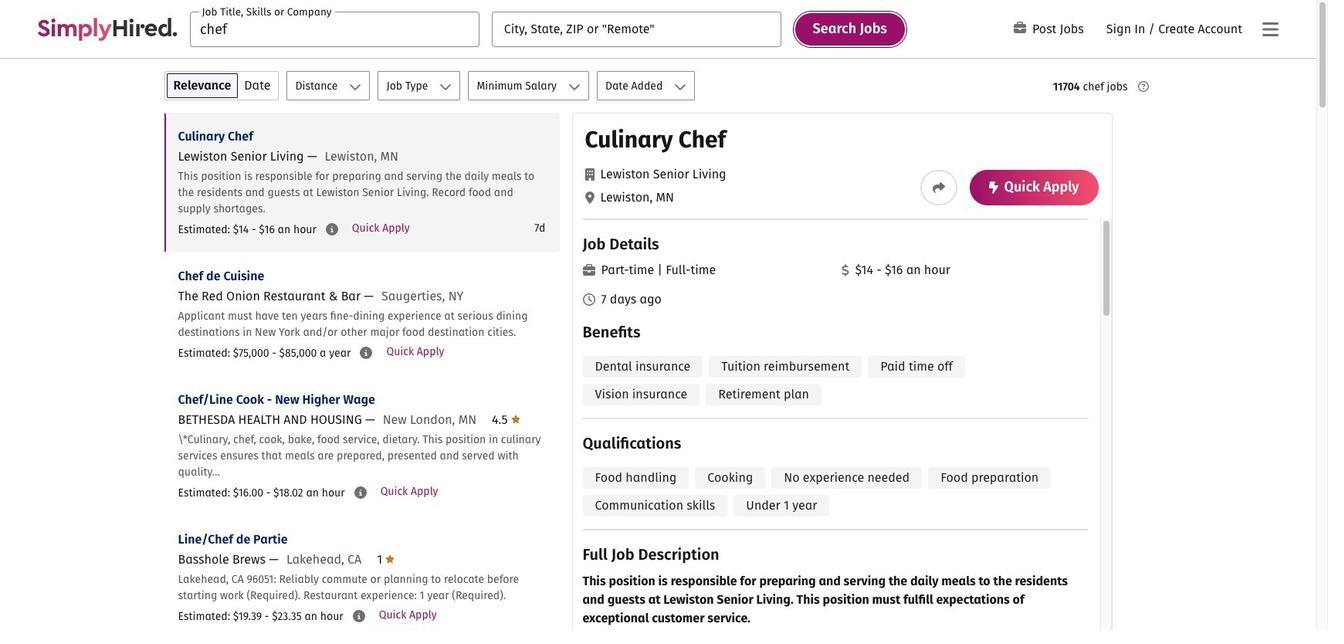Task type: vqa. For each thing, say whether or not it's contained in the screenshot.
the rightmost 4.4 OUT OF 5 STARS ELEMENT
no



Task type: describe. For each thing, give the bounding box(es) containing it.
bolt lightning image
[[989, 181, 998, 194]]

job salary disclaimer image for 1 out of 5 stars element
[[353, 610, 365, 622]]

job salary disclaimer image for 4.5 out of 5 stars element
[[354, 487, 367, 499]]

1 out of 5 stars element
[[377, 552, 395, 567]]

0 vertical spatial briefcase image
[[1014, 22, 1026, 34]]

0 vertical spatial job salary disclaimer image
[[360, 347, 373, 359]]

share this job image
[[932, 181, 945, 194]]

star image for 4.5 out of 5 stars element
[[511, 413, 520, 426]]

dollar sign image
[[841, 264, 849, 276]]

4.5 out of 5 stars element
[[492, 412, 520, 427]]



Task type: locate. For each thing, give the bounding box(es) containing it.
0 horizontal spatial briefcase image
[[583, 264, 595, 276]]

2 vertical spatial job salary disclaimer image
[[353, 610, 365, 622]]

building image
[[585, 168, 594, 181]]

1 vertical spatial job salary disclaimer image
[[354, 487, 367, 499]]

1 horizontal spatial star image
[[511, 413, 520, 426]]

clock image
[[583, 293, 595, 306]]

None text field
[[492, 11, 781, 47]]

1 vertical spatial star image
[[386, 553, 395, 565]]

0 horizontal spatial star image
[[386, 553, 395, 565]]

simplyhired logo image
[[37, 17, 178, 41]]

main menu image
[[1262, 20, 1278, 39]]

location dot image
[[585, 192, 594, 204]]

None text field
[[190, 11, 479, 47]]

1 vertical spatial briefcase image
[[583, 264, 595, 276]]

job salary disclaimer image
[[360, 347, 373, 359], [354, 487, 367, 499], [353, 610, 365, 622]]

None field
[[190, 11, 479, 47], [492, 11, 781, 47], [190, 11, 479, 47], [492, 11, 781, 47]]

0 vertical spatial star image
[[511, 413, 520, 426]]

sponsored jobs disclaimer image
[[1138, 81, 1149, 92]]

1 horizontal spatial briefcase image
[[1014, 22, 1026, 34]]

star image
[[511, 413, 520, 426], [386, 553, 395, 565]]

list
[[164, 113, 559, 630]]

star image for 1 out of 5 stars element
[[386, 553, 395, 565]]

culinary chef element
[[572, 113, 1112, 630]]

briefcase image
[[1014, 22, 1026, 34], [583, 264, 595, 276]]

job salary disclaimer image
[[326, 223, 338, 236]]



